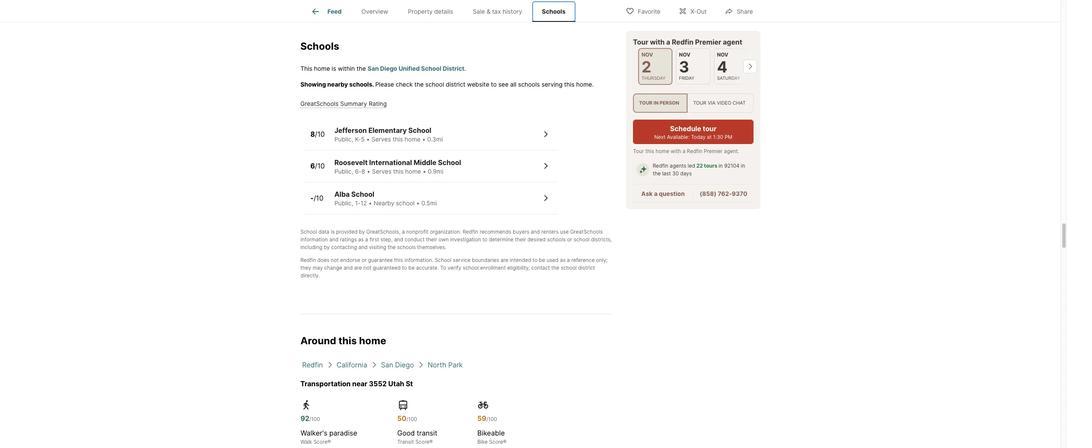 Task type: vqa. For each thing, say whether or not it's contained in the screenshot.
the . to the right
no



Task type: locate. For each thing, give the bounding box(es) containing it.
agent
[[723, 38, 742, 46]]

san up please
[[368, 65, 379, 72]]

agent.
[[724, 148, 740, 155]]

2 public, from the top
[[335, 168, 353, 175]]

or down use
[[567, 236, 572, 243]]

nov for 3
[[679, 51, 691, 58]]

conduct
[[405, 236, 425, 243]]

park
[[449, 361, 463, 370]]

greatschools inside , a nonprofit organization. redfin recommends buyers and renters use greatschools information and ratings as a
[[570, 229, 603, 235]]

nov inside nov 4 saturday
[[717, 51, 729, 58]]

3 ® from the left
[[503, 439, 507, 446]]

1 horizontal spatial their
[[515, 236, 526, 243]]

contacting
[[331, 244, 357, 250]]

1 horizontal spatial score
[[416, 439, 430, 446]]

is left within
[[332, 65, 336, 72]]

1 vertical spatial district
[[578, 265, 595, 271]]

score down bikeable
[[489, 439, 503, 446]]

and inside the school service boundaries are intended to be used as a reference only; they may change and are not
[[344, 265, 353, 271]]

provided
[[336, 229, 358, 235]]

0 vertical spatial /10
[[315, 130, 325, 139]]

district inside guaranteed to be accurate. to verify school enrollment eligibility, contact the school district directly.
[[578, 265, 595, 271]]

organization.
[[430, 229, 462, 235]]

0 horizontal spatial score
[[314, 439, 328, 446]]

be
[[539, 257, 546, 263], [409, 265, 415, 271]]

1 vertical spatial as
[[560, 257, 566, 263]]

8 up 6
[[311, 130, 315, 139]]

are
[[501, 257, 509, 263], [354, 265, 362, 271]]

1 vertical spatial be
[[409, 265, 415, 271]]

nov up thursday
[[642, 51, 653, 58]]

saturday
[[717, 76, 740, 81]]

list box
[[633, 94, 754, 113]]

1 vertical spatial with
[[671, 148, 681, 155]]

8 /10
[[311, 130, 325, 139]]

1 nov from the left
[[642, 51, 653, 58]]

92104
[[724, 163, 740, 169]]

transit
[[397, 439, 414, 446]]

school right unified
[[421, 65, 442, 72]]

0.5mi
[[422, 200, 437, 207]]

greatschools summary rating
[[301, 100, 387, 107]]

1 score from the left
[[314, 439, 328, 446]]

2 horizontal spatial ®
[[503, 439, 507, 446]]

bikeable
[[478, 429, 505, 438]]

1 vertical spatial san
[[381, 361, 393, 370]]

in
[[654, 100, 659, 106], [719, 163, 723, 169], [741, 163, 745, 169]]

score for good
[[416, 439, 430, 446]]

is right data
[[331, 229, 335, 235]]

1 horizontal spatial schools
[[542, 8, 566, 15]]

nov down tour with a redfin premier agent
[[679, 51, 691, 58]]

or right 'endorse'
[[362, 257, 367, 263]]

2 horizontal spatial score
[[489, 439, 503, 446]]

at
[[707, 134, 712, 140]]

greatschools summary rating link
[[301, 100, 387, 107]]

the left last
[[653, 170, 661, 177]]

schedule tour next available: today at 1:30 pm
[[654, 125, 733, 140]]

to down information.
[[402, 265, 407, 271]]

• left 0.3mi
[[422, 136, 426, 143]]

enrollment
[[480, 265, 506, 271]]

schools down conduct on the bottom
[[397, 244, 416, 250]]

school up 0.9mi
[[438, 158, 461, 167]]

0 horizontal spatial are
[[354, 265, 362, 271]]

® down bikeable
[[503, 439, 507, 446]]

diego up st
[[395, 361, 414, 370]]

score down walker's
[[314, 439, 328, 446]]

schools up this
[[301, 40, 339, 52]]

1 vertical spatial schools
[[547, 236, 566, 243]]

redfin up nov 3 friday
[[672, 38, 694, 46]]

1 horizontal spatial be
[[539, 257, 546, 263]]

0 horizontal spatial san
[[368, 65, 379, 72]]

greatschools up "districts,"
[[570, 229, 603, 235]]

762-
[[718, 190, 732, 197]]

redfin up investigation
[[463, 229, 479, 235]]

this
[[301, 65, 313, 72]]

redfin
[[672, 38, 694, 46], [687, 148, 703, 155], [653, 163, 668, 169], [463, 229, 479, 235], [301, 257, 316, 263], [302, 361, 323, 370]]

friday
[[679, 76, 695, 81]]

tour for tour in person
[[639, 100, 653, 106]]

to inside first step, and conduct their own investigation to determine their desired schools or school districts, including by contacting and visiting the schools themselves.
[[483, 236, 488, 243]]

0 vertical spatial district
[[446, 81, 466, 88]]

in left person
[[654, 100, 659, 106]]

school inside first step, and conduct their own investigation to determine their desired schools or school districts, including by contacting and visiting the schools themselves.
[[574, 236, 590, 243]]

8 down roosevelt
[[362, 168, 365, 175]]

/100 for 50
[[407, 416, 417, 423]]

1 ® from the left
[[328, 439, 331, 446]]

3 /100 from the left
[[487, 416, 497, 423]]

schools right history
[[542, 8, 566, 15]]

diego up please
[[380, 65, 397, 72]]

/100 inside 59 /100
[[487, 416, 497, 423]]

not down redfin does not endorse or guarantee this information.
[[364, 265, 372, 271]]

2 horizontal spatial /100
[[487, 416, 497, 423]]

and up contacting
[[330, 236, 339, 243]]

/100 up good
[[407, 416, 417, 423]]

as right ratings
[[358, 236, 364, 243]]

home left 0.3mi
[[405, 136, 421, 143]]

• right 12
[[369, 200, 372, 207]]

as inside , a nonprofit organization. redfin recommends buyers and renters use greatschools information and ratings as a
[[358, 236, 364, 243]]

sale
[[473, 8, 485, 15]]

be up contact
[[539, 257, 546, 263]]

schools
[[518, 81, 540, 88], [547, 236, 566, 243], [397, 244, 416, 250]]

greatschools down showing at left
[[301, 100, 339, 107]]

california
[[337, 361, 367, 370]]

(858) 762-9370 link
[[700, 190, 748, 197]]

/10 for -
[[314, 194, 324, 202]]

2 ® from the left
[[430, 439, 433, 446]]

home down middle
[[405, 168, 421, 175]]

0 vertical spatial serves
[[372, 136, 391, 143]]

/10 left jefferson
[[315, 130, 325, 139]]

1 horizontal spatial 8
[[362, 168, 365, 175]]

0 vertical spatial as
[[358, 236, 364, 243]]

3552
[[369, 380, 387, 388]]

be inside the school service boundaries are intended to be used as a reference only; they may change and are not
[[539, 257, 546, 263]]

® down transit
[[430, 439, 433, 446]]

0 horizontal spatial as
[[358, 236, 364, 243]]

their down the buyers
[[515, 236, 526, 243]]

greatschools up the step,
[[367, 229, 399, 235]]

ask a question link
[[641, 190, 685, 197]]

0 horizontal spatial their
[[426, 236, 437, 243]]

score inside walker's paradise walk score ®
[[314, 439, 328, 446]]

® inside good transit transit score ®
[[430, 439, 433, 446]]

/100 inside 92 /100
[[310, 416, 320, 423]]

and down 'endorse'
[[344, 265, 353, 271]]

please
[[375, 81, 394, 88]]

2 horizontal spatial schools
[[547, 236, 566, 243]]

in right tours
[[719, 163, 723, 169]]

score inside the bikeable bike score ®
[[489, 439, 503, 446]]

school inside jefferson elementary school public, k-5 • serves this home • 0.3mi
[[409, 126, 432, 135]]

1 horizontal spatial nov
[[679, 51, 691, 58]]

0 horizontal spatial not
[[331, 257, 339, 263]]

recommends
[[480, 229, 512, 235]]

x-out button
[[672, 2, 714, 20]]

overview tab
[[352, 1, 398, 22]]

premier down at
[[704, 148, 723, 155]]

2 vertical spatial /10
[[314, 194, 324, 202]]

are down 'endorse'
[[354, 265, 362, 271]]

endorse
[[340, 257, 360, 263]]

0 vertical spatial by
[[359, 229, 365, 235]]

this inside jefferson elementary school public, k-5 • serves this home • 0.3mi
[[393, 136, 403, 143]]

nonprofit
[[407, 229, 429, 235]]

/10 left alba at top left
[[314, 194, 324, 202]]

1 vertical spatial 8
[[362, 168, 365, 175]]

1 horizontal spatial or
[[567, 236, 572, 243]]

/10 left roosevelt
[[315, 162, 325, 170]]

.
[[465, 65, 466, 72]]

score down transit
[[416, 439, 430, 446]]

/10
[[315, 130, 325, 139], [315, 162, 325, 170], [314, 194, 324, 202]]

1 horizontal spatial ®
[[430, 439, 433, 446]]

share
[[737, 8, 753, 15]]

school up 12
[[351, 190, 375, 199]]

the right check
[[415, 81, 424, 88]]

their up themselves.
[[426, 236, 437, 243]]

to left the see
[[491, 81, 497, 88]]

1 vertical spatial by
[[324, 244, 330, 250]]

in right 92104
[[741, 163, 745, 169]]

website
[[467, 81, 490, 88]]

property
[[408, 8, 433, 15]]

1 horizontal spatial district
[[578, 265, 595, 271]]

pm
[[725, 134, 733, 140]]

1 vertical spatial not
[[364, 265, 372, 271]]

school down service
[[463, 265, 479, 271]]

1 vertical spatial is
[[331, 229, 335, 235]]

themselves.
[[417, 244, 447, 250]]

district down district
[[446, 81, 466, 88]]

nov down agent
[[717, 51, 729, 58]]

0 horizontal spatial nov
[[642, 51, 653, 58]]

1 horizontal spatial not
[[364, 265, 372, 271]]

not up change
[[331, 257, 339, 263]]

0 horizontal spatial district
[[446, 81, 466, 88]]

• down middle
[[423, 168, 426, 175]]

0 horizontal spatial or
[[362, 257, 367, 263]]

nov inside nov 2 thursday
[[642, 51, 653, 58]]

/100 up bikeable
[[487, 416, 497, 423]]

redfin down today
[[687, 148, 703, 155]]

0 vertical spatial 8
[[311, 130, 315, 139]]

0 horizontal spatial /100
[[310, 416, 320, 423]]

0 vertical spatial public,
[[335, 136, 353, 143]]

school down san diego unified school district 'link'
[[426, 81, 444, 88]]

2 vertical spatial public,
[[335, 200, 353, 207]]

1 vertical spatial serves
[[372, 168, 392, 175]]

® for transit
[[430, 439, 433, 446]]

3 score from the left
[[489, 439, 503, 446]]

2 horizontal spatial nov
[[717, 51, 729, 58]]

public, inside jefferson elementary school public, k-5 • serves this home • 0.3mi
[[335, 136, 353, 143]]

• right "5"
[[367, 136, 370, 143]]

1 vertical spatial public,
[[335, 168, 353, 175]]

diego
[[380, 65, 397, 72], [395, 361, 414, 370]]

redfin link
[[302, 361, 323, 370]]

as inside the school service boundaries are intended to be used as a reference only; they may change and are not
[[560, 257, 566, 263]]

serves
[[372, 136, 391, 143], [372, 168, 392, 175]]

serves down elementary
[[372, 136, 391, 143]]

serves down international
[[372, 168, 392, 175]]

nov for 2
[[642, 51, 653, 58]]

home inside roosevelt international middle school public, 6-8 • serves this home • 0.9mi
[[405, 168, 421, 175]]

1 horizontal spatial in
[[719, 163, 723, 169]]

1 vertical spatial /10
[[315, 162, 325, 170]]

used
[[547, 257, 559, 263]]

step,
[[381, 236, 393, 243]]

as
[[358, 236, 364, 243], [560, 257, 566, 263]]

2
[[642, 58, 651, 76]]

0 vertical spatial schools
[[518, 81, 540, 88]]

the
[[357, 65, 366, 72], [415, 81, 424, 88], [653, 170, 661, 177], [388, 244, 396, 250], [552, 265, 560, 271]]

1 horizontal spatial schools
[[518, 81, 540, 88]]

be inside guaranteed to be accurate. to verify school enrollment eligibility, contact the school district directly.
[[409, 265, 415, 271]]

history
[[503, 8, 522, 15]]

0 vertical spatial is
[[332, 65, 336, 72]]

0 vertical spatial are
[[501, 257, 509, 263]]

this home is within the san diego unified school district .
[[301, 65, 466, 72]]

6 /10
[[311, 162, 325, 170]]

by inside first step, and conduct their own investigation to determine their desired schools or school districts, including by contacting and visiting the schools themselves.
[[324, 244, 330, 250]]

and down ,
[[394, 236, 403, 243]]

last
[[662, 170, 671, 177]]

/100 up walker's
[[310, 416, 320, 423]]

2 /100 from the left
[[407, 416, 417, 423]]

0 vertical spatial san
[[368, 65, 379, 72]]

school right nearby at the left of page
[[396, 200, 415, 207]]

2 vertical spatial schools
[[397, 244, 416, 250]]

school inside the school service boundaries are intended to be used as a reference only; they may change and are not
[[435, 257, 452, 263]]

public, inside alba school public, 1-12 • nearby school • 0.5mi
[[335, 200, 353, 207]]

0 horizontal spatial be
[[409, 265, 415, 271]]

showing nearby schools. please check the school district website to see all schools serving this home.
[[301, 81, 594, 88]]

thursday
[[642, 76, 666, 81]]

1 public, from the top
[[335, 136, 353, 143]]

school up to
[[435, 257, 452, 263]]

walker's paradise walk score ®
[[301, 429, 357, 446]]

0 vertical spatial schools
[[542, 8, 566, 15]]

3 nov from the left
[[717, 51, 729, 58]]

2 horizontal spatial in
[[741, 163, 745, 169]]

next image
[[743, 60, 757, 73]]

by right provided
[[359, 229, 365, 235]]

0 horizontal spatial in
[[654, 100, 659, 106]]

1 /100 from the left
[[310, 416, 320, 423]]

1 vertical spatial diego
[[395, 361, 414, 370]]

1 horizontal spatial by
[[359, 229, 365, 235]]

tab list
[[301, 0, 583, 22]]

score inside good transit transit score ®
[[416, 439, 430, 446]]

home
[[314, 65, 330, 72], [405, 136, 421, 143], [656, 148, 669, 155], [405, 168, 421, 175], [359, 335, 386, 347]]

1 horizontal spatial are
[[501, 257, 509, 263]]

1 horizontal spatial /100
[[407, 416, 417, 423]]

tax
[[492, 8, 501, 15]]

home up california
[[359, 335, 386, 347]]

2 nov from the left
[[679, 51, 691, 58]]

be down information.
[[409, 265, 415, 271]]

information
[[301, 236, 328, 243]]

premier
[[695, 38, 722, 46], [704, 148, 723, 155]]

are up enrollment
[[501, 257, 509, 263]]

2 score from the left
[[416, 439, 430, 446]]

district
[[446, 81, 466, 88], [578, 265, 595, 271]]

1 vertical spatial premier
[[704, 148, 723, 155]]

school left "districts,"
[[574, 236, 590, 243]]

schools inside tab
[[542, 8, 566, 15]]

schools right 'all'
[[518, 81, 540, 88]]

0 vertical spatial be
[[539, 257, 546, 263]]

north
[[428, 361, 447, 370]]

0 horizontal spatial schools
[[301, 40, 339, 52]]

as right used
[[560, 257, 566, 263]]

bikeable bike score ®
[[478, 429, 507, 446]]

premier left agent
[[695, 38, 722, 46]]

school down reference
[[561, 265, 577, 271]]

showing
[[301, 81, 326, 88]]

district down reference
[[578, 265, 595, 271]]

/100 for 92
[[310, 416, 320, 423]]

0 vertical spatial or
[[567, 236, 572, 243]]

is for provided
[[331, 229, 335, 235]]

the inside first step, and conduct their own investigation to determine their desired schools or school districts, including by contacting and visiting the schools themselves.
[[388, 244, 396, 250]]

0 horizontal spatial by
[[324, 244, 330, 250]]

san up utah
[[381, 361, 393, 370]]

or inside first step, and conduct their own investigation to determine their desired schools or school districts, including by contacting and visiting the schools themselves.
[[567, 236, 572, 243]]

1 horizontal spatial as
[[560, 257, 566, 263]]

to up contact
[[533, 257, 538, 263]]

with
[[650, 38, 665, 46], [671, 148, 681, 155]]

unified
[[399, 65, 420, 72]]

with down available:
[[671, 148, 681, 155]]

None button
[[638, 48, 673, 85], [676, 48, 711, 85], [714, 48, 749, 85], [638, 48, 673, 85], [676, 48, 711, 85], [714, 48, 749, 85]]

2 horizontal spatial greatschools
[[570, 229, 603, 235]]

a
[[666, 38, 670, 46], [683, 148, 686, 155], [654, 190, 658, 197], [402, 229, 405, 235], [365, 236, 368, 243], [567, 257, 570, 263]]

the down used
[[552, 265, 560, 271]]

0.3mi
[[427, 136, 443, 143]]

tab list containing feed
[[301, 0, 583, 22]]

® down paradise on the left bottom of page
[[328, 439, 331, 446]]

/10 for 6
[[315, 162, 325, 170]]

school up 0.3mi
[[409, 126, 432, 135]]

schools down the renters
[[547, 236, 566, 243]]

to down recommends
[[483, 236, 488, 243]]

3 public, from the top
[[335, 200, 353, 207]]

® inside walker's paradise walk score ®
[[328, 439, 331, 446]]

nov inside nov 3 friday
[[679, 51, 691, 58]]

/100 for 59
[[487, 416, 497, 423]]

eligibility,
[[508, 265, 530, 271]]

public, down jefferson
[[335, 136, 353, 143]]

transit
[[417, 429, 438, 438]]

with up nov 2 thursday
[[650, 38, 665, 46]]

the down the step,
[[388, 244, 396, 250]]

0 horizontal spatial ®
[[328, 439, 331, 446]]

22
[[697, 163, 703, 169]]

public, down roosevelt
[[335, 168, 353, 175]]

san diego link
[[381, 361, 414, 370]]

0 horizontal spatial with
[[650, 38, 665, 46]]

/100 inside 50 /100
[[407, 416, 417, 423]]

by up does
[[324, 244, 330, 250]]

2 their from the left
[[515, 236, 526, 243]]

public, down alba at top left
[[335, 200, 353, 207]]



Task type: describe. For each thing, give the bounding box(es) containing it.
guaranteed to be accurate. to verify school enrollment eligibility, contact the school district directly.
[[301, 265, 595, 279]]

(858) 762-9370
[[700, 190, 748, 197]]

tour
[[703, 125, 717, 133]]

nearby
[[374, 200, 395, 207]]

is for within
[[332, 65, 336, 72]]

middle
[[414, 158, 437, 167]]

transportation
[[301, 380, 351, 388]]

all
[[510, 81, 517, 88]]

tour for tour via video chat
[[693, 100, 707, 106]]

serves inside roosevelt international middle school public, 6-8 • serves this home • 0.9mi
[[372, 168, 392, 175]]

jefferson
[[335, 126, 367, 135]]

not inside the school service boundaries are intended to be used as a reference only; they may change and are not
[[364, 265, 372, 271]]

feed
[[328, 8, 342, 15]]

in inside in the last 30 days
[[741, 163, 745, 169]]

1 their from the left
[[426, 236, 437, 243]]

reference
[[572, 257, 595, 263]]

north park
[[428, 361, 463, 370]]

6-
[[355, 168, 362, 175]]

to inside the school service boundaries are intended to be used as a reference only; they may change and are not
[[533, 257, 538, 263]]

0 horizontal spatial greatschools
[[301, 100, 339, 107]]

public, inside roosevelt international middle school public, 6-8 • serves this home • 0.9mi
[[335, 168, 353, 175]]

x-
[[691, 8, 697, 15]]

50 /100
[[397, 415, 417, 423]]

renters
[[542, 229, 559, 235]]

(858)
[[700, 190, 717, 197]]

and up redfin does not endorse or guarantee this information.
[[359, 244, 368, 250]]

3
[[679, 58, 689, 76]]

to inside guaranteed to be accurate. to verify school enrollment eligibility, contact the school district directly.
[[402, 265, 407, 271]]

nov 3 friday
[[679, 51, 695, 81]]

® for paradise
[[328, 439, 331, 446]]

0 vertical spatial not
[[331, 257, 339, 263]]

property details tab
[[398, 1, 463, 22]]

redfin up transportation
[[302, 361, 323, 370]]

redfin up last
[[653, 163, 668, 169]]

0.9mi
[[428, 168, 444, 175]]

nov for 4
[[717, 51, 729, 58]]

today
[[691, 134, 706, 140]]

school service boundaries are intended to be used as a reference only; they may change and are not
[[301, 257, 608, 271]]

/10 for 8
[[315, 130, 325, 139]]

sale & tax history
[[473, 8, 522, 15]]

redfin up they at bottom left
[[301, 257, 316, 263]]

0 vertical spatial premier
[[695, 38, 722, 46]]

redfin inside , a nonprofit organization. redfin recommends buyers and renters use greatschools information and ratings as a
[[463, 229, 479, 235]]

utah
[[388, 380, 404, 388]]

school inside roosevelt international middle school public, 6-8 • serves this home • 0.9mi
[[438, 158, 461, 167]]

home right this
[[314, 65, 330, 72]]

alba
[[335, 190, 350, 199]]

alba school public, 1-12 • nearby school • 0.5mi
[[335, 190, 437, 207]]

available:
[[667, 134, 690, 140]]

-
[[311, 194, 314, 202]]

san diego unified school district link
[[368, 65, 465, 72]]

own
[[439, 236, 449, 243]]

, a nonprofit organization. redfin recommends buyers and renters use greatschools information and ratings as a
[[301, 229, 603, 243]]

list box containing tour in person
[[633, 94, 754, 113]]

out
[[697, 8, 707, 15]]

elementary
[[369, 126, 407, 135]]

home inside jefferson elementary school public, k-5 • serves this home • 0.3mi
[[405, 136, 421, 143]]

paradise
[[329, 429, 357, 438]]

intended
[[510, 257, 532, 263]]

determine
[[489, 236, 514, 243]]

0 vertical spatial with
[[650, 38, 665, 46]]

including
[[301, 244, 322, 250]]

59
[[478, 415, 487, 423]]

verify
[[448, 265, 462, 271]]

redfin does not endorse or guarantee this information.
[[301, 257, 434, 263]]

data
[[319, 229, 329, 235]]

nov 2 thursday
[[642, 51, 666, 81]]

walker's
[[301, 429, 328, 438]]

tour in person
[[639, 100, 679, 106]]

school inside alba school public, 1-12 • nearby school • 0.5mi
[[351, 190, 375, 199]]

1 vertical spatial or
[[362, 257, 367, 263]]

home down next
[[656, 148, 669, 155]]

and up desired
[[531, 229, 540, 235]]

8 inside roosevelt international middle school public, 6-8 • serves this home • 0.9mi
[[362, 168, 365, 175]]

days
[[680, 170, 692, 177]]

0 horizontal spatial schools
[[397, 244, 416, 250]]

school inside alba school public, 1-12 • nearby school • 0.5mi
[[396, 200, 415, 207]]

investigation
[[450, 236, 481, 243]]

tour for tour this home with a redfin premier agent.
[[633, 148, 644, 155]]

the inside in the last 30 days
[[653, 170, 661, 177]]

led
[[688, 163, 695, 169]]

the right within
[[357, 65, 366, 72]]

serves inside jefferson elementary school public, k-5 • serves this home • 0.3mi
[[372, 136, 391, 143]]

1 vertical spatial are
[[354, 265, 362, 271]]

® inside the bikeable bike score ®
[[503, 439, 507, 446]]

• left 0.5mi
[[417, 200, 420, 207]]

international
[[369, 158, 412, 167]]

question
[[659, 190, 685, 197]]

school up the information
[[301, 229, 317, 235]]

next
[[654, 134, 666, 140]]

tour for tour with a redfin premier agent
[[633, 38, 649, 46]]

schools.
[[349, 81, 374, 88]]

details
[[435, 8, 453, 15]]

change
[[324, 265, 342, 271]]

nov 4 saturday
[[717, 51, 740, 81]]

around
[[301, 335, 336, 347]]

schools tab
[[532, 1, 576, 22]]

score for walker's
[[314, 439, 328, 446]]

the inside guaranteed to be accurate. to verify school enrollment eligibility, contact the school district directly.
[[552, 265, 560, 271]]

first step, and conduct their own investigation to determine their desired schools or school districts, including by contacting and visiting the schools themselves.
[[301, 236, 612, 250]]

a inside the school service boundaries are intended to be used as a reference only; they may change and are not
[[567, 257, 570, 263]]

rating
[[369, 100, 387, 107]]

bike
[[478, 439, 488, 446]]

district
[[443, 65, 465, 72]]

see
[[499, 81, 509, 88]]

1 vertical spatial schools
[[301, 40, 339, 52]]

contact
[[532, 265, 550, 271]]

x-out
[[691, 8, 707, 15]]

,
[[399, 229, 401, 235]]

1 horizontal spatial with
[[671, 148, 681, 155]]

good transit transit score ®
[[397, 429, 438, 446]]

walk
[[301, 439, 312, 446]]

59 /100
[[478, 415, 497, 423]]

1-
[[355, 200, 361, 207]]

this inside roosevelt international middle school public, 6-8 • serves this home • 0.9mi
[[393, 168, 404, 175]]

property details
[[408, 8, 453, 15]]

5
[[361, 136, 365, 143]]

92
[[301, 415, 310, 423]]

use
[[560, 229, 569, 235]]

agents
[[670, 163, 686, 169]]

0 horizontal spatial 8
[[311, 130, 315, 139]]

0 vertical spatial diego
[[380, 65, 397, 72]]

person
[[660, 100, 679, 106]]

tours
[[704, 163, 718, 169]]

schedule
[[670, 125, 701, 133]]

may
[[313, 265, 323, 271]]

around this home
[[301, 335, 386, 347]]

• right 6-
[[367, 168, 370, 175]]

&
[[487, 8, 491, 15]]

1 horizontal spatial san
[[381, 361, 393, 370]]

within
[[338, 65, 355, 72]]

1 horizontal spatial greatschools
[[367, 229, 399, 235]]

9370
[[732, 190, 748, 197]]

sale & tax history tab
[[463, 1, 532, 22]]



